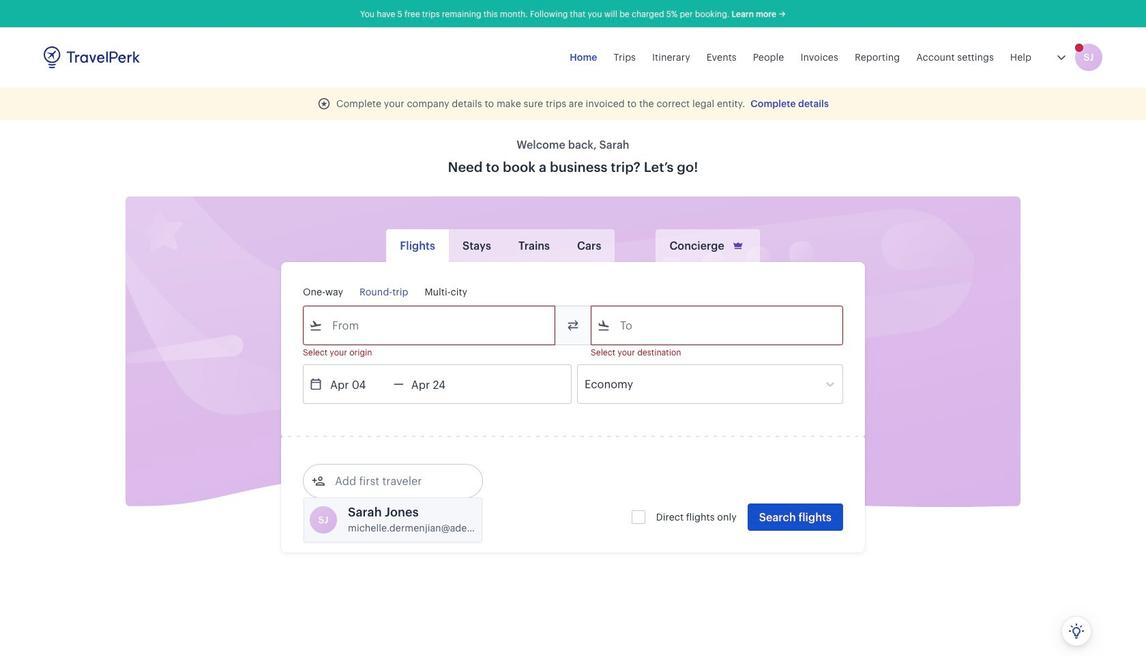 Task type: locate. For each thing, give the bounding box(es) containing it.
Depart text field
[[323, 365, 394, 403]]

Return text field
[[404, 365, 475, 403]]



Task type: describe. For each thing, give the bounding box(es) containing it.
Add first traveler search field
[[326, 470, 467, 492]]

To search field
[[611, 315, 825, 336]]

From search field
[[323, 315, 537, 336]]



